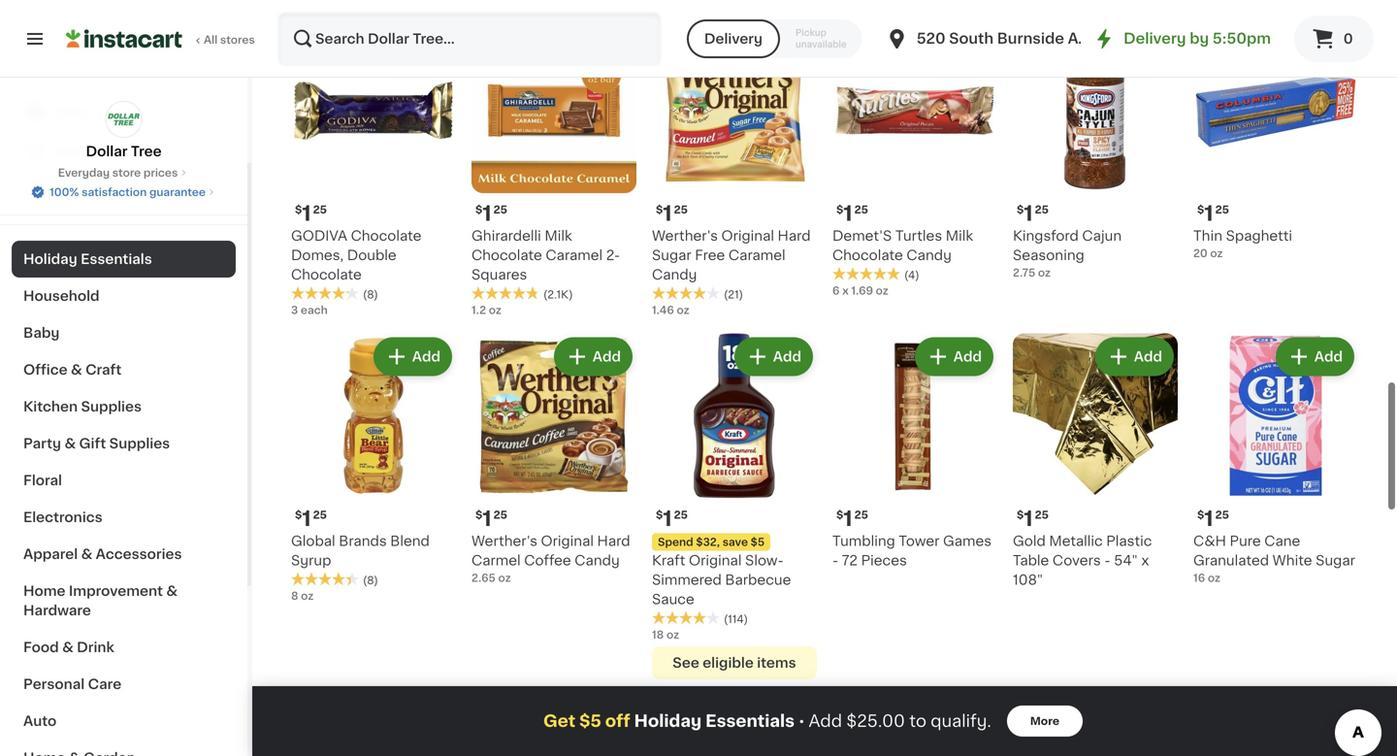 Task type: locate. For each thing, give the bounding box(es) containing it.
syrup
[[291, 554, 331, 567]]

0 vertical spatial holiday
[[23, 252, 77, 266]]

0 horizontal spatial hard
[[597, 534, 630, 548]]

carmel
[[472, 554, 521, 567]]

original inside kraft original slow- simmered barbecue sauce
[[689, 554, 742, 567]]

1 - from the left
[[833, 554, 839, 567]]

0 horizontal spatial delivery
[[705, 32, 763, 46]]

tumbling
[[833, 534, 896, 548]]

1 up spend at the left
[[663, 509, 672, 529]]

★★★★★
[[833, 267, 901, 281], [833, 267, 901, 281], [291, 287, 359, 300], [291, 287, 359, 300], [472, 287, 540, 300], [472, 287, 540, 300], [652, 287, 720, 300], [652, 287, 720, 300], [291, 572, 359, 586], [291, 572, 359, 586], [652, 611, 720, 625], [652, 611, 720, 625]]

None search field
[[278, 12, 662, 66]]

$ for c&h pure cane granulated white sugar
[[1198, 510, 1205, 520]]

$ up tumbling
[[837, 510, 844, 520]]

0 horizontal spatial essentials
[[81, 252, 152, 266]]

2 vertical spatial candy
[[575, 554, 620, 567]]

- left the 72
[[833, 554, 839, 567]]

1 vertical spatial essentials
[[706, 713, 795, 729]]

delivery inside button
[[705, 32, 763, 46]]

add button for kingsford cajun seasoning
[[1098, 34, 1173, 69]]

25 up spend at the left
[[674, 510, 688, 520]]

1 horizontal spatial $5
[[751, 537, 765, 547]]

1 for werther's original hard sugar free caramel candy
[[663, 203, 672, 224]]

granulated
[[1194, 554, 1270, 567]]

&
[[71, 363, 82, 377], [65, 437, 76, 450], [81, 547, 92, 561], [166, 584, 178, 598], [62, 641, 74, 654]]

25 up tumbling
[[855, 510, 869, 520]]

$ up kingsford
[[1017, 204, 1024, 215]]

1.2
[[472, 305, 486, 315]]

$5 left off
[[580, 713, 602, 729]]

1 for spend $32, save $5
[[663, 509, 672, 529]]

c&h pure cane granulated white sugar 16 oz
[[1194, 534, 1356, 583]]

1 up gold
[[1024, 509, 1033, 529]]

-
[[833, 554, 839, 567], [1105, 554, 1111, 567]]

$ 1 25 up the thin
[[1198, 203, 1230, 224]]

supplies inside kitchen supplies link
[[81, 400, 142, 413]]

oz inside the thin spaghetti 20 oz
[[1211, 248, 1224, 259]]

kingsford
[[1013, 229, 1079, 243]]

chocolate
[[351, 229, 422, 243], [472, 248, 542, 262], [833, 248, 904, 262], [291, 268, 362, 281]]

personal care link
[[12, 666, 236, 703]]

& left the craft
[[71, 363, 82, 377]]

more
[[1031, 716, 1060, 727]]

werther's for sugar
[[652, 229, 718, 243]]

- inside tumbling tower games - 72 pieces
[[833, 554, 839, 567]]

original down spend $32, save $5
[[689, 554, 742, 567]]

25 up werther's original hard sugar free caramel candy
[[674, 204, 688, 215]]

$ 1 25 up spend at the left
[[656, 509, 688, 529]]

coffee
[[524, 554, 571, 567]]

again
[[98, 145, 137, 158]]

0 vertical spatial (8)
[[363, 289, 378, 300]]

hard for caramel
[[778, 229, 811, 243]]

0 horizontal spatial werther's
[[472, 534, 538, 548]]

$ 1 25 for kingsford cajun seasoning
[[1017, 203, 1049, 224]]

$ 1 25 up tumbling
[[837, 509, 869, 529]]

$ up spend at the left
[[656, 510, 663, 520]]

$ 1 25 up werther's original hard sugar free caramel candy
[[656, 203, 688, 224]]

25 for gold metallic plastic table covers - 54" x 108"
[[1035, 510, 1049, 520]]

save
[[723, 537, 748, 547]]

add button for c&h pure cane granulated white sugar
[[1278, 339, 1353, 374]]

1 for werther's original hard carmel coffee candy
[[483, 509, 492, 529]]

0 horizontal spatial candy
[[575, 554, 620, 567]]

simmered
[[652, 573, 722, 587]]

& down accessories
[[166, 584, 178, 598]]

milk right ghirardelli
[[545, 229, 572, 243]]

$ 1 25 for werther's original hard sugar free caramel candy
[[656, 203, 688, 224]]

$ up c&h at the right of the page
[[1198, 510, 1205, 520]]

0 horizontal spatial holiday
[[23, 252, 77, 266]]

1 up c&h at the right of the page
[[1205, 509, 1214, 529]]

$ 1 25 up kingsford
[[1017, 203, 1049, 224]]

1 for gold metallic plastic table covers - 54" x 108"
[[1024, 509, 1033, 529]]

$ up carmel
[[476, 510, 483, 520]]

treatment tracker modal dialog
[[252, 686, 1398, 756]]

milk right the turtles
[[946, 229, 974, 243]]

1 horizontal spatial caramel
[[729, 248, 786, 262]]

baby link
[[12, 314, 236, 351]]

$ 1 25 up global
[[295, 509, 327, 529]]

1 up werther's original hard sugar free caramel candy
[[663, 203, 672, 224]]

8 oz
[[291, 591, 314, 601]]

25 up demet's
[[855, 204, 869, 215]]

add button
[[375, 34, 450, 69], [737, 34, 811, 69], [917, 34, 992, 69], [1098, 34, 1173, 69], [1278, 34, 1353, 69], [375, 339, 450, 374], [556, 339, 631, 374], [737, 339, 811, 374], [917, 339, 992, 374], [1098, 339, 1173, 374], [1278, 339, 1353, 374], [556, 705, 631, 740], [737, 705, 811, 740], [1278, 705, 1353, 740]]

& right apparel
[[81, 547, 92, 561]]

sugar left free on the top
[[652, 248, 692, 262]]

(8) for blend
[[363, 575, 378, 586]]

1 horizontal spatial milk
[[946, 229, 974, 243]]

25 up the thin
[[1216, 204, 1230, 215]]

0 vertical spatial essentials
[[81, 252, 152, 266]]

& for accessories
[[81, 547, 92, 561]]

holiday right off
[[634, 713, 702, 729]]

$ 1 25 for godiva chocolate domes, double chocolate
[[295, 203, 327, 224]]

$ 1 25 up carmel
[[476, 509, 508, 529]]

tumbling tower games - 72 pieces
[[833, 534, 992, 567]]

25 up c&h at the right of the page
[[1216, 510, 1230, 520]]

(8) down 'double'
[[363, 289, 378, 300]]

2 milk from the left
[[946, 229, 974, 243]]

oz right 20
[[1211, 248, 1224, 259]]

cajun
[[1083, 229, 1122, 243]]

& inside "link"
[[71, 363, 82, 377]]

1 horizontal spatial hard
[[778, 229, 811, 243]]

original up coffee
[[541, 534, 594, 548]]

kitchen
[[23, 400, 78, 413]]

original for 1
[[722, 229, 775, 243]]

chocolate down ghirardelli
[[472, 248, 542, 262]]

baby
[[23, 326, 60, 340]]

1 vertical spatial $5
[[580, 713, 602, 729]]

1 up carmel
[[483, 509, 492, 529]]

0 vertical spatial sugar
[[652, 248, 692, 262]]

guarantee
[[149, 187, 206, 198]]

1 up tumbling
[[844, 509, 853, 529]]

20
[[1194, 248, 1208, 259]]

0 horizontal spatial caramel
[[546, 248, 603, 262]]

108"
[[1013, 573, 1044, 587]]

chocolate down domes,
[[291, 268, 362, 281]]

chocolate inside ghirardelli milk chocolate caramel 2- squares
[[472, 248, 542, 262]]

$ 1 25 up demet's
[[837, 203, 869, 224]]

0 horizontal spatial $5
[[580, 713, 602, 729]]

•
[[799, 713, 805, 729]]

caramel up the (21)
[[729, 248, 786, 262]]

essentials inside treatment tracker modal dialog
[[706, 713, 795, 729]]

1 horizontal spatial x
[[1142, 554, 1150, 567]]

1 for ghirardelli milk chocolate caramel 2- squares
[[483, 203, 492, 224]]

spaghetti
[[1226, 229, 1293, 243]]

kraft original slow- simmered barbecue sauce
[[652, 554, 791, 606]]

$ up ghirardelli
[[476, 204, 483, 215]]

$ up the thin
[[1198, 204, 1205, 215]]

1 for global brands blend syrup
[[302, 509, 311, 529]]

x right 6
[[843, 285, 849, 296]]

werther's up free on the top
[[652, 229, 718, 243]]

$ for godiva chocolate domes, double chocolate
[[295, 204, 302, 215]]

$ for spend $32, save $5
[[656, 510, 663, 520]]

$ for werther's original hard carmel coffee candy
[[476, 510, 483, 520]]

1 up demet's
[[844, 203, 853, 224]]

0 vertical spatial original
[[722, 229, 775, 243]]

original up free on the top
[[722, 229, 775, 243]]

caramel left 2-
[[546, 248, 603, 262]]

6 x 1.69 oz
[[833, 285, 889, 296]]

(8)
[[363, 289, 378, 300], [363, 575, 378, 586]]

1 vertical spatial original
[[541, 534, 594, 548]]

1 up godiva
[[302, 203, 311, 224]]

$ 1 25 up godiva
[[295, 203, 327, 224]]

25 for tumbling tower games - 72 pieces
[[855, 510, 869, 520]]

25 for ghirardelli milk chocolate caramel 2- squares
[[494, 204, 508, 215]]

0 horizontal spatial milk
[[545, 229, 572, 243]]

1 vertical spatial supplies
[[109, 437, 170, 450]]

100% satisfaction guarantee button
[[30, 181, 217, 200]]

1 for tumbling tower games - 72 pieces
[[844, 509, 853, 529]]

$ 1 25 for spend $32, save $5
[[656, 509, 688, 529]]

& for gift
[[65, 437, 76, 450]]

$ for werther's original hard sugar free caramel candy
[[656, 204, 663, 215]]

candy right coffee
[[575, 554, 620, 567]]

delivery by 5:50pm
[[1124, 32, 1272, 46]]

more button
[[1007, 706, 1083, 737]]

x right the 54"
[[1142, 554, 1150, 567]]

hard inside werther's original hard sugar free caramel candy
[[778, 229, 811, 243]]

supplies down the craft
[[81, 400, 142, 413]]

25 up global
[[313, 510, 327, 520]]

buy it again link
[[12, 132, 236, 171]]

personal
[[23, 678, 85, 691]]

sugar right white
[[1316, 554, 1356, 567]]

1 up the thin
[[1205, 203, 1214, 224]]

oz inside 'werther's original hard carmel coffee candy 2.65 oz'
[[498, 573, 511, 583]]

essentials up "household" link
[[81, 252, 152, 266]]

25 for werther's original hard carmel coffee candy
[[494, 510, 508, 520]]

1 vertical spatial holiday
[[634, 713, 702, 729]]

25 for godiva chocolate domes, double chocolate
[[313, 204, 327, 215]]

25 for global brands blend syrup
[[313, 510, 327, 520]]

global brands blend syrup
[[291, 534, 430, 567]]

chocolate down demet's
[[833, 248, 904, 262]]

25 up ghirardelli
[[494, 204, 508, 215]]

caramel inside werther's original hard sugar free caramel candy
[[729, 248, 786, 262]]

hard left demet's
[[778, 229, 811, 243]]

$ up gold
[[1017, 510, 1024, 520]]

25 up carmel
[[494, 510, 508, 520]]

original inside werther's original hard sugar free caramel candy
[[722, 229, 775, 243]]

hard left spend at the left
[[597, 534, 630, 548]]

gold
[[1013, 534, 1046, 548]]

& left "gift"
[[65, 437, 76, 450]]

25 up kingsford
[[1035, 204, 1049, 215]]

1 (8) from the top
[[363, 289, 378, 300]]

werther's for carmel
[[472, 534, 538, 548]]

100% satisfaction guarantee
[[50, 187, 206, 198]]

2 horizontal spatial candy
[[907, 248, 952, 262]]

0 vertical spatial candy
[[907, 248, 952, 262]]

1 horizontal spatial essentials
[[706, 713, 795, 729]]

1 up global
[[302, 509, 311, 529]]

delivery for delivery by 5:50pm
[[1124, 32, 1187, 46]]

$ 1 25 up c&h at the right of the page
[[1198, 509, 1230, 529]]

milk
[[545, 229, 572, 243], [946, 229, 974, 243]]

$25.00
[[847, 713, 906, 729]]

hard inside 'werther's original hard carmel coffee candy 2.65 oz'
[[597, 534, 630, 548]]

1.2 oz
[[472, 305, 502, 315]]

1 horizontal spatial sugar
[[1316, 554, 1356, 567]]

$ 1 25 for global brands blend syrup
[[295, 509, 327, 529]]

1 vertical spatial (8)
[[363, 575, 378, 586]]

request button
[[906, 705, 992, 740]]

chocolate inside the demet's turtles milk chocolate candy
[[833, 248, 904, 262]]

brands
[[339, 534, 387, 548]]

1 vertical spatial x
[[1142, 554, 1150, 567]]

supplies up floral link
[[109, 437, 170, 450]]

1 up ghirardelli
[[483, 203, 492, 224]]

werther's inside 'werther's original hard carmel coffee candy 2.65 oz'
[[472, 534, 538, 548]]

holiday up household
[[23, 252, 77, 266]]

candy up 1.46 oz
[[652, 268, 697, 281]]

2 vertical spatial original
[[689, 554, 742, 567]]

1 up kingsford
[[1024, 203, 1033, 224]]

$ 1 25
[[295, 203, 327, 224], [476, 203, 508, 224], [656, 203, 688, 224], [837, 203, 869, 224], [1017, 203, 1049, 224], [1198, 203, 1230, 224], [295, 509, 327, 529], [476, 509, 508, 529], [656, 509, 688, 529], [837, 509, 869, 529], [1017, 509, 1049, 529], [1198, 509, 1230, 529]]

1 vertical spatial sugar
[[1316, 554, 1356, 567]]

candy down the turtles
[[907, 248, 952, 262]]

1 milk from the left
[[545, 229, 572, 243]]

oz down seasoning
[[1039, 267, 1051, 278]]

1 horizontal spatial -
[[1105, 554, 1111, 567]]

instacart logo image
[[66, 27, 182, 50]]

south
[[950, 32, 994, 46]]

$ up global
[[295, 510, 302, 520]]

gift
[[79, 437, 106, 450]]

improvement
[[69, 584, 163, 598]]

oz right 16
[[1208, 573, 1221, 583]]

1 vertical spatial candy
[[652, 268, 697, 281]]

$5
[[751, 537, 765, 547], [580, 713, 602, 729]]

1 horizontal spatial holiday
[[634, 713, 702, 729]]

& for craft
[[71, 363, 82, 377]]

18
[[652, 629, 664, 640]]

1 vertical spatial hard
[[597, 534, 630, 548]]

white
[[1273, 554, 1313, 567]]

essentials left •
[[706, 713, 795, 729]]

(8) down the global brands blend syrup
[[363, 575, 378, 586]]

2-
[[606, 248, 620, 262]]

x inside gold metallic plastic table covers - 54" x 108"
[[1142, 554, 1150, 567]]

add inside treatment tracker modal dialog
[[809, 713, 843, 729]]

lists link
[[12, 171, 236, 210]]

$5 up slow-
[[751, 537, 765, 547]]

sugar inside werther's original hard sugar free caramel candy
[[652, 248, 692, 262]]

2 caramel from the left
[[729, 248, 786, 262]]

25 up gold
[[1035, 510, 1049, 520]]

- left the 54"
[[1105, 554, 1111, 567]]

add button for godiva chocolate domes, double chocolate
[[375, 34, 450, 69]]

holiday
[[23, 252, 77, 266], [634, 713, 702, 729]]

$ up demet's
[[837, 204, 844, 215]]

0 vertical spatial werther's
[[652, 229, 718, 243]]

2 (8) from the top
[[363, 575, 378, 586]]

25 up godiva
[[313, 204, 327, 215]]

0 vertical spatial supplies
[[81, 400, 142, 413]]

blend
[[390, 534, 430, 548]]

1 for godiva chocolate domes, double chocolate
[[302, 203, 311, 224]]

it
[[85, 145, 95, 158]]

1 horizontal spatial candy
[[652, 268, 697, 281]]

oz down carmel
[[498, 573, 511, 583]]

& right food
[[62, 641, 74, 654]]

milk inside ghirardelli milk chocolate caramel 2- squares
[[545, 229, 572, 243]]

werther's inside werther's original hard sugar free caramel candy
[[652, 229, 718, 243]]

1 horizontal spatial delivery
[[1124, 32, 1187, 46]]

original inside 'werther's original hard carmel coffee candy 2.65 oz'
[[541, 534, 594, 548]]

1 vertical spatial werther's
[[472, 534, 538, 548]]

72
[[842, 554, 858, 567]]

1 horizontal spatial werther's
[[652, 229, 718, 243]]

electronics link
[[12, 499, 236, 536]]

milk inside the demet's turtles milk chocolate candy
[[946, 229, 974, 243]]

0 horizontal spatial x
[[843, 285, 849, 296]]

(8) for domes,
[[363, 289, 378, 300]]

5:50pm
[[1213, 32, 1272, 46]]

sauce
[[652, 593, 695, 606]]

add button for gold metallic plastic table covers - 54" x 108"
[[1098, 339, 1173, 374]]

avenue
[[1068, 32, 1124, 46]]

product group
[[291, 28, 456, 318], [472, 28, 637, 318], [652, 28, 817, 318], [833, 28, 998, 298], [1013, 28, 1178, 281], [1194, 28, 1359, 261], [291, 333, 456, 604], [472, 333, 637, 586], [652, 333, 817, 679], [833, 333, 998, 570], [1013, 333, 1178, 590], [1194, 333, 1359, 586], [472, 699, 637, 756], [652, 699, 817, 756], [833, 699, 998, 756], [1013, 699, 1178, 756], [1194, 699, 1359, 756]]

$ 1 25 up ghirardelli
[[476, 203, 508, 224]]

global
[[291, 534, 336, 548]]

werther's up carmel
[[472, 534, 538, 548]]

25
[[313, 204, 327, 215], [494, 204, 508, 215], [674, 204, 688, 215], [855, 204, 869, 215], [1035, 204, 1049, 215], [1216, 204, 1230, 215], [313, 510, 327, 520], [494, 510, 508, 520], [674, 510, 688, 520], [855, 510, 869, 520], [1035, 510, 1049, 520], [1216, 510, 1230, 520]]

2 - from the left
[[1105, 554, 1111, 567]]

0 vertical spatial $5
[[751, 537, 765, 547]]

see eligible items
[[673, 656, 797, 670]]

$ 1 25 for tumbling tower games - 72 pieces
[[837, 509, 869, 529]]

1 caramel from the left
[[546, 248, 603, 262]]

$ up godiva
[[295, 204, 302, 215]]

add button for demet's turtles milk chocolate candy
[[917, 34, 992, 69]]

office
[[23, 363, 68, 377]]

18 oz
[[652, 629, 680, 640]]

0 horizontal spatial sugar
[[652, 248, 692, 262]]

werther's
[[652, 229, 718, 243], [472, 534, 538, 548]]

0 vertical spatial hard
[[778, 229, 811, 243]]

0 horizontal spatial -
[[833, 554, 839, 567]]

off
[[605, 713, 631, 729]]

$ up werther's original hard sugar free caramel candy
[[656, 204, 663, 215]]

520 south burnside avenue button
[[886, 12, 1124, 66]]

$ 1 25 up gold
[[1017, 509, 1049, 529]]



Task type: describe. For each thing, give the bounding box(es) containing it.
(2.1k)
[[544, 289, 573, 300]]

turtles
[[896, 229, 943, 243]]

oz right 1.46
[[677, 305, 690, 315]]

1.46
[[652, 305, 674, 315]]

6
[[833, 285, 840, 296]]

25 for thin spaghetti
[[1216, 204, 1230, 215]]

candy inside the demet's turtles milk chocolate candy
[[907, 248, 952, 262]]

chocolate up 'double'
[[351, 229, 422, 243]]

$ for tumbling tower games - 72 pieces
[[837, 510, 844, 520]]

oz right 1.69
[[876, 285, 889, 296]]

54"
[[1114, 554, 1138, 567]]

drink
[[77, 641, 114, 654]]

(4)
[[905, 270, 920, 281]]

kraft
[[652, 554, 686, 567]]

service type group
[[687, 19, 863, 58]]

dollar tree
[[86, 145, 162, 158]]

satisfaction
[[82, 187, 147, 198]]

spend $32, save $5
[[658, 537, 765, 547]]

Search field
[[280, 14, 660, 64]]

covers
[[1053, 554, 1101, 567]]

holiday inside treatment tracker modal dialog
[[634, 713, 702, 729]]

25 for kingsford cajun seasoning
[[1035, 204, 1049, 215]]

$ 1 25 for thin spaghetti
[[1198, 203, 1230, 224]]

$ 1 25 for demet's turtles milk chocolate candy
[[837, 203, 869, 224]]

electronics
[[23, 511, 103, 524]]

pure
[[1230, 534, 1262, 548]]

party
[[23, 437, 61, 450]]

request
[[919, 715, 978, 729]]

$ for demet's turtles milk chocolate candy
[[837, 204, 844, 215]]

holiday essentials link
[[12, 241, 236, 278]]

1 for c&h pure cane granulated white sugar
[[1205, 509, 1214, 529]]

$ for kingsford cajun seasoning
[[1017, 204, 1024, 215]]

caramel inside ghirardelli milk chocolate caramel 2- squares
[[546, 248, 603, 262]]

tower
[[899, 534, 940, 548]]

holiday inside holiday essentials link
[[23, 252, 77, 266]]

$ 1 25 for ghirardelli milk chocolate caramel 2- squares
[[476, 203, 508, 224]]

seasoning
[[1013, 248, 1085, 262]]

all stores link
[[66, 12, 256, 66]]

add button for werther's original hard carmel coffee candy
[[556, 339, 631, 374]]

$5 inside treatment tracker modal dialog
[[580, 713, 602, 729]]

candy inside 'werther's original hard carmel coffee candy 2.65 oz'
[[575, 554, 620, 567]]

lists
[[54, 183, 88, 197]]

hard for candy
[[597, 534, 630, 548]]

accessories
[[96, 547, 182, 561]]

care
[[88, 678, 121, 691]]

$ for ghirardelli milk chocolate caramel 2- squares
[[476, 204, 483, 215]]

25 for c&h pure cane granulated white sugar
[[1216, 510, 1230, 520]]

supplies inside party & gift supplies link
[[109, 437, 170, 450]]

household link
[[12, 278, 236, 314]]

thin
[[1194, 229, 1223, 243]]

delivery button
[[687, 19, 780, 58]]

sugar inside 'c&h pure cane granulated white sugar 16 oz'
[[1316, 554, 1356, 567]]

demet's
[[833, 229, 892, 243]]

thin spaghetti 20 oz
[[1194, 229, 1293, 259]]

auto
[[23, 714, 56, 728]]

burnside
[[998, 32, 1065, 46]]

oz right 18
[[667, 629, 680, 640]]

see eligible items button
[[652, 646, 817, 679]]

each
[[301, 305, 328, 315]]

add button for thin spaghetti
[[1278, 34, 1353, 69]]

- inside gold metallic plastic table covers - 54" x 108"
[[1105, 554, 1111, 567]]

qualify.
[[931, 713, 992, 729]]

apparel & accessories link
[[12, 536, 236, 573]]

25 for spend $32, save $5
[[674, 510, 688, 520]]

$ for global brands blend syrup
[[295, 510, 302, 520]]

plastic
[[1107, 534, 1153, 548]]

metallic
[[1050, 534, 1103, 548]]

slow-
[[745, 554, 784, 567]]

floral
[[23, 474, 62, 487]]

shop
[[54, 106, 91, 119]]

1 for thin spaghetti
[[1205, 203, 1214, 224]]

ghirardelli milk chocolate caramel 2- squares
[[472, 229, 620, 281]]

1 for kingsford cajun seasoning
[[1024, 203, 1033, 224]]

tree
[[131, 145, 162, 158]]

1 for demet's turtles milk chocolate candy
[[844, 203, 853, 224]]

home improvement & hardware link
[[12, 573, 236, 629]]

oz inside 'c&h pure cane granulated white sugar 16 oz'
[[1208, 573, 1221, 583]]

free
[[695, 248, 725, 262]]

everyday
[[58, 167, 110, 178]]

oz right 1.2
[[489, 305, 502, 315]]

8
[[291, 591, 298, 601]]

delivery for delivery
[[705, 32, 763, 46]]

delivery by 5:50pm link
[[1093, 27, 1272, 50]]

floral link
[[12, 462, 236, 499]]

original for spend $32, save $5
[[689, 554, 742, 567]]

spend
[[658, 537, 694, 547]]

2.65
[[472, 573, 496, 583]]

oz inside 'kingsford cajun seasoning 2.75 oz'
[[1039, 267, 1051, 278]]

everyday store prices
[[58, 167, 178, 178]]

food & drink link
[[12, 629, 236, 666]]

& for drink
[[62, 641, 74, 654]]

520 south burnside avenue
[[917, 32, 1124, 46]]

all
[[204, 34, 218, 45]]

kingsford cajun seasoning 2.75 oz
[[1013, 229, 1122, 278]]

$ 1 25 for werther's original hard carmel coffee candy
[[476, 509, 508, 529]]

craft
[[85, 363, 122, 377]]

food
[[23, 641, 59, 654]]

buy
[[54, 145, 82, 158]]

100%
[[50, 187, 79, 198]]

candy inside werther's original hard sugar free caramel candy
[[652, 268, 697, 281]]

add button for werther's original hard sugar free caramel candy
[[737, 34, 811, 69]]

$ for gold metallic plastic table covers - 54" x 108"
[[1017, 510, 1024, 520]]

0 vertical spatial x
[[843, 285, 849, 296]]

party & gift supplies
[[23, 437, 170, 450]]

(114)
[[724, 614, 748, 625]]

$ for thin spaghetti
[[1198, 204, 1205, 215]]

dollar tree logo image
[[105, 101, 142, 138]]

personal care
[[23, 678, 121, 691]]

office & craft
[[23, 363, 122, 377]]

store
[[112, 167, 141, 178]]

games
[[943, 534, 992, 548]]

add button for global brands blend syrup
[[375, 339, 450, 374]]

auto link
[[12, 703, 236, 740]]

table
[[1013, 554, 1050, 567]]

& inside home improvement & hardware
[[166, 584, 178, 598]]

2.75
[[1013, 267, 1036, 278]]

pieces
[[862, 554, 907, 567]]

kitchen supplies
[[23, 400, 142, 413]]

to
[[910, 713, 927, 729]]

$ 1 25 for gold metallic plastic table covers - 54" x 108"
[[1017, 509, 1049, 529]]

get
[[544, 713, 576, 729]]

3 each
[[291, 305, 328, 315]]

food & drink
[[23, 641, 114, 654]]

25 for demet's turtles milk chocolate candy
[[855, 204, 869, 215]]

oz right '8'
[[301, 591, 314, 601]]

add button for tumbling tower games - 72 pieces
[[917, 339, 992, 374]]

party & gift supplies link
[[12, 425, 236, 462]]

c&h
[[1194, 534, 1227, 548]]

25 for werther's original hard sugar free caramel candy
[[674, 204, 688, 215]]

kitchen supplies link
[[12, 388, 236, 425]]

domes,
[[291, 248, 344, 262]]

buy it again
[[54, 145, 137, 158]]

product group containing request
[[833, 699, 998, 756]]

everyday store prices link
[[58, 165, 190, 181]]

$ 1 25 for c&h pure cane granulated white sugar
[[1198, 509, 1230, 529]]



Task type: vqa. For each thing, say whether or not it's contained in the screenshot.
2-
yes



